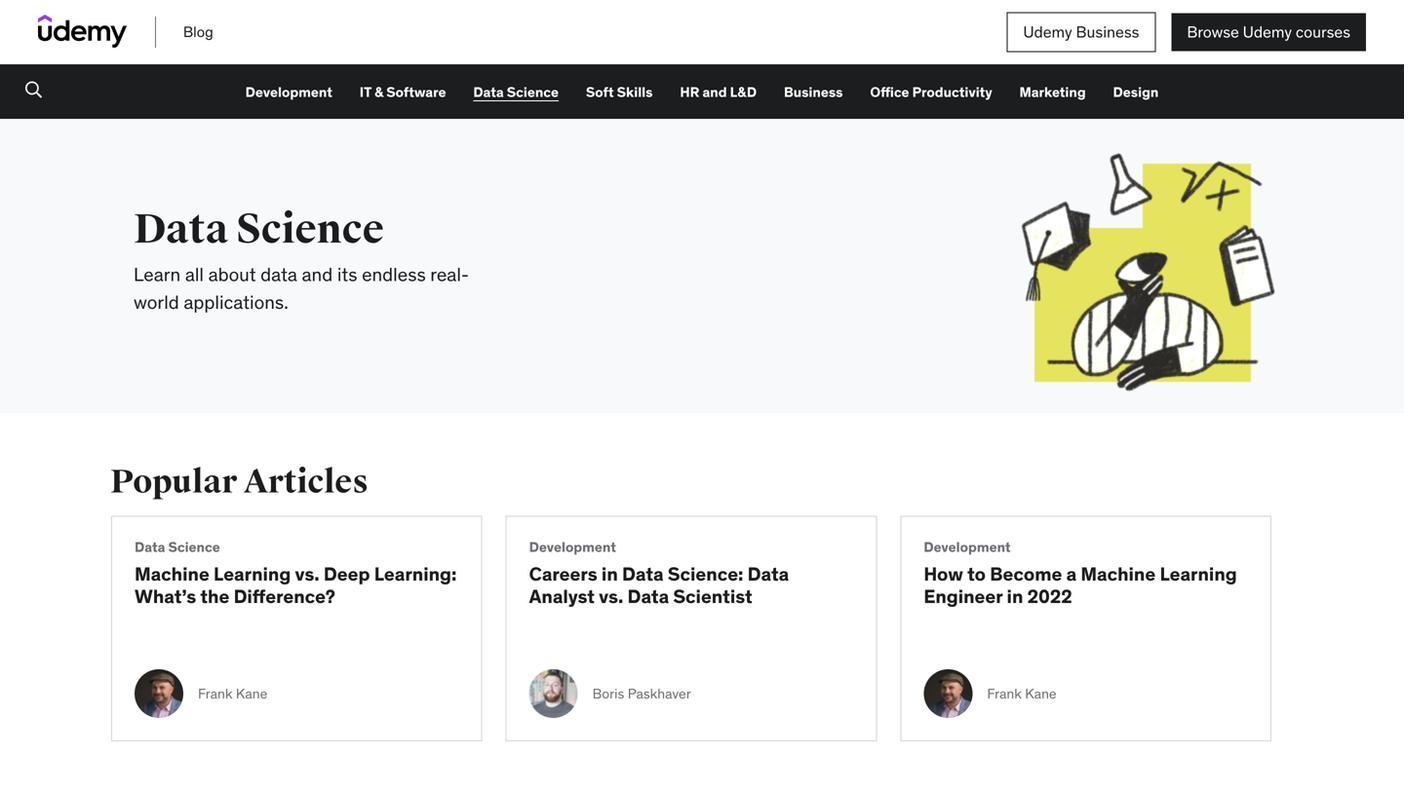 Task type: vqa. For each thing, say whether or not it's contained in the screenshot.
in
yes



Task type: locate. For each thing, give the bounding box(es) containing it.
1 frank kane from the left
[[198, 686, 267, 703]]

data inside data science machine learning vs. deep learning: what's the difference?
[[135, 539, 165, 556]]

learning
[[214, 563, 291, 586], [1160, 563, 1237, 586]]

frank kane
[[198, 686, 267, 703], [987, 686, 1057, 703]]

machine inside development how to become a machine learning engineer in 2022
[[1081, 563, 1156, 586]]

world
[[134, 291, 179, 314]]

0 horizontal spatial kane
[[236, 686, 267, 703]]

2 horizontal spatial science
[[507, 83, 559, 101]]

popular
[[110, 462, 237, 503]]

business
[[1076, 22, 1139, 42], [784, 83, 843, 101]]

udemy up marketing
[[1023, 22, 1072, 42]]

in left 2022
[[1007, 585, 1023, 609]]

science inside data science learn all about data and its endless real- world applications.
[[236, 204, 384, 255]]

0 horizontal spatial learning
[[214, 563, 291, 586]]

the
[[200, 585, 230, 609]]

it & software link
[[360, 83, 446, 101]]

browse
[[1187, 22, 1239, 42]]

machine down "popular"
[[135, 563, 209, 586]]

kane for 2022
[[1025, 686, 1057, 703]]

hr and l&d link
[[680, 83, 757, 101]]

development link
[[245, 83, 332, 101]]

office productivity
[[870, 83, 992, 101]]

kane
[[236, 686, 267, 703], [1025, 686, 1057, 703]]

1 horizontal spatial kane
[[1025, 686, 1057, 703]]

learning inside development how to become a machine learning engineer in 2022
[[1160, 563, 1237, 586]]

frank
[[198, 686, 233, 703], [987, 686, 1022, 703]]

2 frank kane from the left
[[987, 686, 1057, 703]]

data science link
[[473, 83, 559, 101]]

development inside development careers in data science: data analyst vs. data scientist
[[529, 539, 616, 556]]

and right hr
[[703, 83, 727, 101]]

2 frank from the left
[[987, 686, 1022, 703]]

1 horizontal spatial frank
[[987, 686, 1022, 703]]

2 kane from the left
[[1025, 686, 1057, 703]]

it
[[360, 83, 372, 101]]

1 frank from the left
[[198, 686, 233, 703]]

0 horizontal spatial frank kane
[[198, 686, 267, 703]]

1 vertical spatial and
[[302, 263, 333, 286]]

data up all
[[134, 204, 229, 255]]

2 udemy from the left
[[1243, 22, 1292, 42]]

1 horizontal spatial business
[[1076, 22, 1139, 42]]

development for how
[[924, 539, 1011, 556]]

0 horizontal spatial machine
[[135, 563, 209, 586]]

development how to become a machine learning engineer in 2022
[[924, 539, 1237, 609]]

design
[[1113, 83, 1159, 101]]

development up "careers"
[[529, 539, 616, 556]]

in
[[602, 563, 618, 586], [1007, 585, 1023, 609]]

science left soft
[[507, 83, 559, 101]]

udemy
[[1023, 22, 1072, 42], [1243, 22, 1292, 42]]

machine
[[135, 563, 209, 586], [1081, 563, 1156, 586]]

1 machine from the left
[[135, 563, 209, 586]]

1 kane from the left
[[236, 686, 267, 703]]

0 vertical spatial business
[[1076, 22, 1139, 42]]

development up to
[[924, 539, 1011, 556]]

1 udemy from the left
[[1023, 22, 1072, 42]]

0 vertical spatial and
[[703, 83, 727, 101]]

kane for difference?
[[236, 686, 267, 703]]

difference?
[[234, 585, 335, 609]]

1 horizontal spatial frank kane
[[987, 686, 1057, 703]]

1 horizontal spatial development
[[529, 539, 616, 556]]

hr
[[680, 83, 700, 101]]

science
[[507, 83, 559, 101], [236, 204, 384, 255], [168, 539, 220, 556]]

0 horizontal spatial udemy
[[1023, 22, 1072, 42]]

1 horizontal spatial in
[[1007, 585, 1023, 609]]

popular articles
[[110, 462, 368, 503]]

machine right a
[[1081, 563, 1156, 586]]

2 vertical spatial science
[[168, 539, 220, 556]]

vs. right analyst in the left bottom of the page
[[599, 585, 623, 609]]

development inside development how to become a machine learning engineer in 2022
[[924, 539, 1011, 556]]

1 horizontal spatial and
[[703, 83, 727, 101]]

2 horizontal spatial development
[[924, 539, 1011, 556]]

vs.
[[295, 563, 320, 586], [599, 585, 623, 609]]

data up what's
[[135, 539, 165, 556]]

business link
[[784, 83, 843, 101]]

udemy business link
[[1007, 12, 1156, 52]]

browse udemy courses
[[1187, 22, 1351, 42]]

to
[[968, 563, 986, 586]]

development left it
[[245, 83, 332, 101]]

udemy right browse
[[1243, 22, 1292, 42]]

endless
[[362, 263, 426, 286]]

data science
[[473, 83, 559, 101]]

1 horizontal spatial science
[[236, 204, 384, 255]]

frank for the
[[198, 686, 233, 703]]

business up design link
[[1076, 22, 1139, 42]]

in right "careers"
[[602, 563, 618, 586]]

analyst
[[529, 585, 595, 609]]

scientist
[[673, 585, 753, 609]]

0 horizontal spatial frank
[[198, 686, 233, 703]]

0 vertical spatial science
[[507, 83, 559, 101]]

business right l&d
[[784, 83, 843, 101]]

how to become a machine learning engineer in 2022 link
[[924, 563, 1248, 630]]

soft
[[586, 83, 614, 101]]

0 horizontal spatial science
[[168, 539, 220, 556]]

1 vertical spatial science
[[236, 204, 384, 255]]

science inside data science machine learning vs. deep learning: what's the difference?
[[168, 539, 220, 556]]

about
[[208, 263, 256, 286]]

science for data science machine learning vs. deep learning: what's the difference?
[[168, 539, 220, 556]]

science for data science learn all about data and its endless real- world applications.
[[236, 204, 384, 255]]

l&d
[[730, 83, 757, 101]]

vs. left deep
[[295, 563, 320, 586]]

science up the
[[168, 539, 220, 556]]

1 vertical spatial business
[[784, 83, 843, 101]]

productivity
[[912, 83, 992, 101]]

data science machine learning vs. deep learning: what's the difference?
[[135, 539, 457, 609]]

Search text field
[[0, 64, 59, 119]]

1 horizontal spatial learning
[[1160, 563, 1237, 586]]

paskhaver
[[628, 686, 691, 703]]

frank kane for the
[[198, 686, 267, 703]]

frank for in
[[987, 686, 1022, 703]]

blog
[[183, 23, 213, 41]]

and left its
[[302, 263, 333, 286]]

marketing link
[[1020, 83, 1086, 101]]

data
[[473, 83, 504, 101], [134, 204, 229, 255], [135, 539, 165, 556], [622, 563, 664, 586], [748, 563, 789, 586], [628, 585, 669, 609]]

machine inside data science machine learning vs. deep learning: what's the difference?
[[135, 563, 209, 586]]

in inside development careers in data science: data analyst vs. data scientist
[[602, 563, 618, 586]]

data inside data science learn all about data and its endless real- world applications.
[[134, 204, 229, 255]]

office productivity link
[[870, 83, 992, 101]]

1 horizontal spatial udemy
[[1243, 22, 1292, 42]]

development
[[245, 83, 332, 101], [529, 539, 616, 556], [924, 539, 1011, 556]]

science for data science
[[507, 83, 559, 101]]

2022
[[1028, 585, 1072, 609]]

and inside data science learn all about data and its endless real- world applications.
[[302, 263, 333, 286]]

2 machine from the left
[[1081, 563, 1156, 586]]

machine learning vs. deep learning: what's the difference? link
[[135, 563, 459, 630]]

0 horizontal spatial and
[[302, 263, 333, 286]]

0 horizontal spatial in
[[602, 563, 618, 586]]

udemy inside "link"
[[1243, 22, 1292, 42]]

1 horizontal spatial machine
[[1081, 563, 1156, 586]]

1 learning from the left
[[214, 563, 291, 586]]

0 horizontal spatial vs.
[[295, 563, 320, 586]]

and
[[703, 83, 727, 101], [302, 263, 333, 286]]

data left scientist
[[628, 585, 669, 609]]

data left 'science:'
[[622, 563, 664, 586]]

boris
[[593, 686, 624, 703]]

vs. inside development careers in data science: data analyst vs. data scientist
[[599, 585, 623, 609]]

1 horizontal spatial vs.
[[599, 585, 623, 609]]

how
[[924, 563, 963, 586]]

science up data
[[236, 204, 384, 255]]

boris paskhaver
[[593, 686, 691, 703]]

2 learning from the left
[[1160, 563, 1237, 586]]

courses
[[1296, 22, 1351, 42]]



Task type: describe. For each thing, give the bounding box(es) containing it.
skills
[[617, 83, 653, 101]]

become
[[990, 563, 1062, 586]]

data right software at the left top of the page
[[473, 83, 504, 101]]

development careers in data science: data analyst vs. data scientist
[[529, 539, 789, 609]]

careers in data science: data analyst vs. data scientist link
[[529, 563, 854, 630]]

articles
[[244, 462, 368, 503]]

marketing
[[1020, 83, 1086, 101]]

vs. inside data science machine learning vs. deep learning: what's the difference?
[[295, 563, 320, 586]]

in inside development how to become a machine learning engineer in 2022
[[1007, 585, 1023, 609]]

soft skills link
[[586, 83, 653, 101]]

search icon image
[[25, 80, 42, 99]]

it & software
[[360, 83, 446, 101]]

soft skills
[[586, 83, 653, 101]]

real-
[[430, 263, 469, 286]]

hr and l&d
[[680, 83, 757, 101]]

data right 'science:'
[[748, 563, 789, 586]]

learning:
[[374, 563, 457, 586]]

learn
[[134, 263, 181, 286]]

browse udemy courses link
[[1172, 13, 1366, 51]]

all
[[185, 263, 204, 286]]

learning inside data science machine learning vs. deep learning: what's the difference?
[[214, 563, 291, 586]]

software
[[386, 83, 446, 101]]

frank kane for in
[[987, 686, 1057, 703]]

udemy business
[[1023, 22, 1139, 42]]

data science learn all about data and its endless real- world applications.
[[134, 204, 469, 314]]

its
[[337, 263, 357, 286]]

science:
[[668, 563, 744, 586]]

0 horizontal spatial business
[[784, 83, 843, 101]]

deep
[[324, 563, 370, 586]]

a
[[1067, 563, 1077, 586]]

0 horizontal spatial development
[[245, 83, 332, 101]]

engineer
[[924, 585, 1003, 609]]

data
[[261, 263, 297, 286]]

applications.
[[184, 291, 288, 314]]

design link
[[1113, 83, 1159, 101]]

&
[[375, 83, 383, 101]]

blog link
[[183, 23, 213, 41]]

development for careers
[[529, 539, 616, 556]]

what's
[[135, 585, 196, 609]]

udemy image
[[38, 12, 127, 51]]

careers
[[529, 563, 598, 586]]

office
[[870, 83, 909, 101]]



